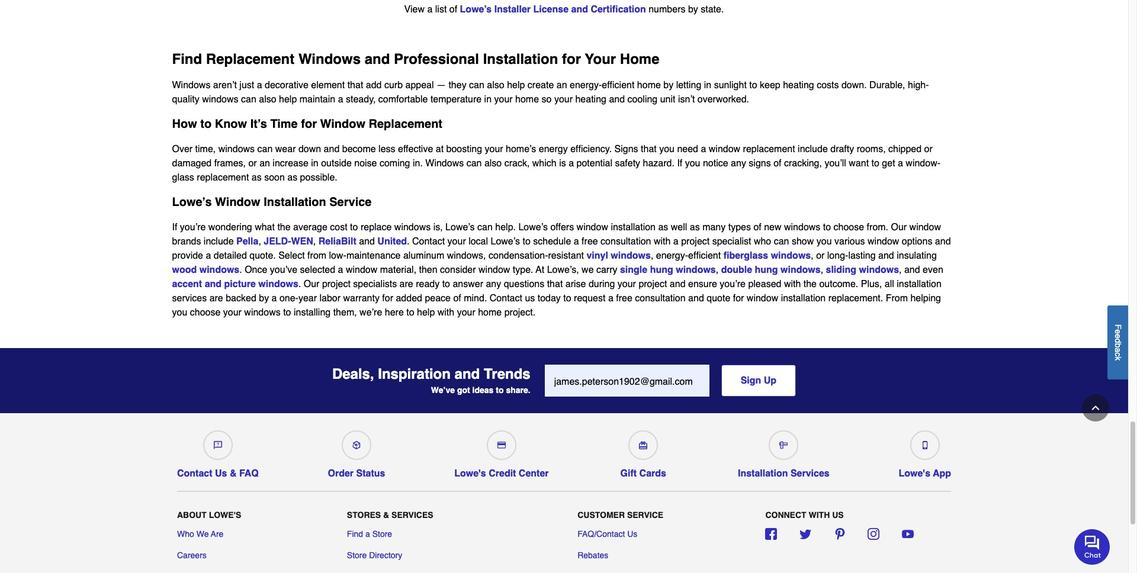 Task type: vqa. For each thing, say whether or not it's contained in the screenshot.
Light to the middle
no



Task type: locate. For each thing, give the bounding box(es) containing it.
home inside . our project specialists are ready to answer any questions that arise during your project and ensure you're pleased with the outcome. plus, all installation services are backed by a one-year labor warranty for added peace of mind. contact us today to request a free consultation and quote for window installation replacement. from helping you choose your windows to installing them, we're here to help with your home project.
[[478, 308, 502, 318]]

sliding windows link
[[826, 265, 899, 276]]

noise
[[354, 158, 377, 169]]

home left so
[[515, 94, 539, 105]]

1 e from the top
[[1113, 329, 1123, 334]]

1 horizontal spatial our
[[891, 222, 907, 233]]

lowe's,
[[547, 265, 579, 276]]

1 vertical spatial consultation
[[635, 293, 686, 304]]

about
[[177, 510, 207, 520]]

cracking,
[[784, 158, 822, 169]]

during
[[589, 279, 615, 290]]

. up year
[[298, 279, 301, 290]]

arise
[[565, 279, 586, 290]]

e up d
[[1113, 329, 1123, 334]]

that inside . our project specialists are ready to answer any questions that arise during your project and ensure you're pleased with the outcome. plus, all installation services are backed by a one-year labor warranty for added peace of mind. contact us today to request a free consultation and quote for window installation replacement. from helping you choose your windows to installing them, we're here to help with your home project.
[[547, 279, 563, 290]]

1 vertical spatial you're
[[720, 279, 746, 290]]

consultation inside . contact your local lowe's to schedule a free consultation with a project specialist who can show you various window options and provide a detailed quote. select from low-maintenance aluminum windows, condensation-resistant
[[601, 236, 651, 247]]

of up who
[[754, 222, 761, 233]]

fiberglass
[[723, 251, 768, 261]]

window down from. on the right top of the page
[[868, 236, 899, 247]]

2 vertical spatial windows
[[425, 158, 464, 169]]

2 horizontal spatial .
[[407, 236, 410, 247]]

your down backed
[[223, 308, 242, 318]]

with
[[809, 510, 830, 520]]

project down well
[[681, 236, 710, 247]]

license
[[533, 4, 569, 15]]

a up resistant
[[574, 236, 579, 247]]

facebook image
[[765, 528, 777, 540]]

it's
[[250, 117, 267, 131]]

got
[[457, 386, 470, 395]]

choose down services
[[190, 308, 221, 318]]

1 vertical spatial our
[[304, 279, 319, 290]]

to up 'condensation-'
[[523, 236, 531, 247]]

to left get
[[871, 158, 879, 169]]

0 vertical spatial find
[[172, 51, 202, 68]]

project inside . contact your local lowe's to schedule a free consultation with a project specialist who can show you various window options and provide a detailed quote. select from low-maintenance aluminum windows, condensation-resistant
[[681, 236, 710, 247]]

1 horizontal spatial replacement
[[743, 144, 795, 155]]

0 vertical spatial windows
[[298, 51, 361, 68]]

window up options
[[909, 222, 941, 233]]

lowe's down glass
[[172, 196, 212, 209]]

0 vertical spatial our
[[891, 222, 907, 233]]

heating down your
[[575, 94, 606, 105]]

project up labor
[[322, 279, 351, 290]]

you're up "brands"
[[180, 222, 206, 233]]

0 vertical spatial &
[[230, 469, 237, 479]]

lowe's inside . contact your local lowe's to schedule a free consultation with a project specialist who can show you various window options and provide a detailed quote. select from low-maintenance aluminum windows, condensation-resistant
[[491, 236, 520, 247]]

choose inside . our project specialists are ready to answer any questions that arise during your project and ensure you're pleased with the outcome. plus, all installation services are backed by a one-year labor warranty for added peace of mind. contact us today to request a free consultation and quote for window installation replacement. from helping you choose your windows to installing them, we're here to help with your home project.
[[190, 308, 221, 318]]

our inside if you're wondering what the average cost to replace windows is, lowe's can help. lowe's offers window installation as well as many types of new windows to choose from. our window brands include
[[891, 222, 907, 233]]

options
[[902, 236, 932, 247]]

show
[[792, 236, 814, 247]]

that up today
[[547, 279, 563, 290]]

contact inside . our project specialists are ready to answer any questions that arise during your project and ensure you're pleased with the outcome. plus, all installation services are backed by a one-year labor warranty for added peace of mind. contact us today to request a free consultation and quote for window installation replacement. from helping you choose your windows to installing them, we're here to help with your home project.
[[490, 293, 522, 304]]

0 horizontal spatial replacement
[[206, 51, 294, 68]]

also right they
[[487, 80, 504, 91]]

2 horizontal spatial contact
[[490, 293, 522, 304]]

0 vertical spatial contact
[[412, 236, 445, 247]]

order
[[328, 469, 354, 479]]

0 horizontal spatial project
[[322, 279, 351, 290]]

also
[[487, 80, 504, 91], [259, 94, 276, 105], [484, 158, 502, 169]]

0 horizontal spatial hung
[[650, 265, 673, 276]]

energy- up single hung windows link
[[656, 251, 688, 261]]

e
[[1113, 329, 1123, 334], [1113, 334, 1123, 338]]

1 horizontal spatial contact
[[412, 236, 445, 247]]

pickup image
[[352, 441, 361, 450]]

2 horizontal spatial installation
[[897, 279, 941, 290]]

1 vertical spatial services
[[391, 510, 433, 520]]

you're inside if you're wondering what the average cost to replace windows is, lowe's can help. lowe's offers window installation as well as many types of new windows to choose from. our window brands include
[[180, 222, 206, 233]]

to right ideas
[[496, 386, 504, 395]]

1 horizontal spatial include
[[798, 144, 828, 155]]

to up 'peace'
[[442, 279, 450, 290]]

our inside . our project specialists are ready to answer any questions that arise during your project and ensure you're pleased with the outcome. plus, all installation services are backed by a one-year labor warranty for added peace of mind. contact us today to request a free consultation and quote for window installation replacement. from helping you choose your windows to installing them, we're here to help with your home project.
[[304, 279, 319, 290]]

energy- inside vinyl windows , energy-efficient fiberglass windows , or long-lasting and insulating wood windows . once you've selected a window material, then consider window type. at lowe's, we carry single hung windows , double hung windows , sliding windows , and even accent and picture windows
[[656, 251, 688, 261]]

1 horizontal spatial services
[[791, 469, 830, 479]]

window inside over time, windows can wear down and become less effective at boosting your home's energy efficiency. signs that you need a window replacement include drafty rooms, chipped or damaged frames, or an increase in outside noise coming in. windows can also crack, which is a potential safety hazard. if you notice any signs of cracking, you'll want to get a window- glass replacement as soon as possible.
[[709, 144, 740, 155]]

1 horizontal spatial with
[[654, 236, 671, 247]]

a right need
[[701, 144, 706, 155]]

a right get
[[898, 158, 903, 169]]

by inside . our project specialists are ready to answer any questions that arise during your project and ensure you're pleased with the outcome. plus, all installation services are backed by a one-year labor warranty for added peace of mind. contact us today to request a free consultation and quote for window installation replacement. from helping you choose your windows to installing them, we're here to help with your home project.
[[259, 293, 269, 304]]

2 vertical spatial help
[[417, 308, 435, 318]]

us
[[832, 510, 844, 520]]

with up single hung windows link
[[654, 236, 671, 247]]

contact up about
[[177, 469, 212, 479]]

credit
[[489, 469, 516, 479]]

also inside over time, windows can wear down and become less effective at boosting your home's energy efficiency. signs that you need a window replacement include drafty rooms, chipped or damaged frames, or an increase in outside noise coming in. windows can also crack, which is a potential safety hazard. if you notice any signs of cracking, you'll want to get a window- glass replacement as soon as possible.
[[484, 158, 502, 169]]

faq/contact us link
[[578, 528, 637, 540]]

0 horizontal spatial are
[[209, 293, 223, 304]]

& left faq
[[230, 469, 237, 479]]

1 horizontal spatial energy-
[[656, 251, 688, 261]]

windows
[[202, 94, 238, 105], [218, 144, 255, 155], [394, 222, 431, 233], [784, 222, 820, 233], [611, 251, 651, 261], [771, 251, 811, 261], [199, 265, 239, 276], [676, 265, 716, 276], [781, 265, 821, 276], [859, 265, 899, 276], [258, 279, 298, 290], [244, 308, 281, 318]]

energy- down your
[[570, 80, 602, 91]]

for up here
[[382, 293, 393, 304]]

any
[[731, 158, 746, 169], [486, 279, 501, 290]]

to down the added
[[406, 308, 414, 318]]

brands
[[172, 236, 201, 247]]

credit card image
[[497, 441, 506, 450]]

our right from. on the right top of the page
[[891, 222, 907, 233]]

, up quote.
[[258, 236, 261, 247]]

0 horizontal spatial home
[[478, 308, 502, 318]]

and right options
[[935, 236, 951, 247]]

a inside vinyl windows , energy-efficient fiberglass windows , or long-lasting and insulating wood windows . once you've selected a window material, then consider window type. at lowe's, we carry single hung windows , double hung windows , sliding windows , and even accent and picture windows
[[338, 265, 343, 276]]

find inside find a store link
[[347, 529, 363, 539]]

us inside 'link'
[[627, 529, 637, 539]]

also left crack,
[[484, 158, 502, 169]]

long-
[[827, 251, 848, 261]]

the up jeld-wen 'link'
[[277, 222, 291, 233]]

0 horizontal spatial the
[[277, 222, 291, 233]]

an right create
[[557, 80, 567, 91]]

0 vertical spatial us
[[215, 469, 227, 479]]

by right backed
[[259, 293, 269, 304]]

1 vertical spatial installation
[[264, 196, 326, 209]]

1 horizontal spatial store
[[372, 529, 392, 539]]

project down single hung windows link
[[639, 279, 667, 290]]

lowe's up schedule
[[518, 222, 548, 233]]

wondering
[[208, 222, 252, 233]]

consultation inside . our project specialists are ready to answer any questions that arise during your project and ensure you're pleased with the outcome. plus, all installation services are backed by a one-year labor warranty for added peace of mind. contact us today to request a free consultation and quote for window installation replacement. from helping you choose your windows to installing them, we're here to help with your home project.
[[635, 293, 686, 304]]

youtube image
[[902, 528, 914, 540]]

0 horizontal spatial choose
[[190, 308, 221, 318]]

inspiration
[[378, 366, 451, 383]]

1 vertical spatial energy-
[[656, 251, 688, 261]]

in right "letting"
[[704, 80, 711, 91]]

a down low-
[[338, 265, 343, 276]]

temperature
[[430, 94, 482, 105]]

our
[[891, 222, 907, 233], [304, 279, 319, 290]]

we
[[196, 529, 209, 539]]

. inside vinyl windows , energy-efficient fiberglass windows , or long-lasting and insulating wood windows . once you've selected a window material, then consider window type. at lowe's, we carry single hung windows , double hung windows , sliding windows , and even accent and picture windows
[[239, 265, 242, 276]]

windows inside windows aren't just a decorative element that add curb appeal — they can also help create an energy-efficient home by letting in sunlight to keep heating costs down. durable, high- quality windows can also help maintain a steady, comfortable temperature in your home so your heating and cooling unit isn't overworked.
[[172, 80, 210, 91]]

k
[[1113, 356, 1123, 361]]

glass
[[172, 173, 194, 183]]

installation up average
[[264, 196, 326, 209]]

or up the window-
[[924, 144, 933, 155]]

cost
[[330, 222, 347, 233]]

. inside . our project specialists are ready to answer any questions that arise during your project and ensure you're pleased with the outcome. plus, all installation services are backed by a one-year labor warranty for added peace of mind. contact us today to request a free consultation and quote for window installation replacement. from helping you choose your windows to installing them, we're here to help with your home project.
[[298, 279, 301, 290]]

1 vertical spatial if
[[172, 222, 177, 233]]

0 horizontal spatial in
[[311, 158, 318, 169]]

lowe's inside 'link'
[[899, 469, 930, 479]]

or right "frames,"
[[248, 158, 257, 169]]

of down answer
[[453, 293, 461, 304]]

2 horizontal spatial project
[[681, 236, 710, 247]]

heating right keep
[[783, 80, 814, 91]]

and inside . contact your local lowe's to schedule a free consultation with a project specialist who can show you various window options and provide a detailed quote. select from low-maintenance aluminum windows, condensation-resistant
[[935, 236, 951, 247]]

quote.
[[249, 251, 276, 261]]

choose up the various
[[834, 222, 864, 233]]

replacement.
[[828, 293, 883, 304]]

window-
[[906, 158, 940, 169]]

0 horizontal spatial any
[[486, 279, 501, 290]]

hung down fiberglass windows link on the top right of page
[[755, 265, 778, 276]]

help left create
[[507, 80, 525, 91]]

1 vertical spatial heating
[[575, 94, 606, 105]]

by up unit
[[663, 80, 673, 91]]

a down element
[[338, 94, 343, 105]]

project.
[[504, 308, 535, 318]]

efficient up the ensure
[[688, 251, 721, 261]]

help down decorative
[[279, 94, 297, 105]]

double
[[721, 265, 752, 276]]

0 vertical spatial in
[[704, 80, 711, 91]]

1 vertical spatial any
[[486, 279, 501, 290]]

Email Address email field
[[545, 365, 709, 397]]

1 horizontal spatial by
[[663, 80, 673, 91]]

today
[[538, 293, 561, 304]]

fiberglass windows link
[[723, 251, 811, 261]]

0 horizontal spatial you're
[[180, 222, 206, 233]]

find down stores
[[347, 529, 363, 539]]

installation down the dimensions image
[[738, 469, 788, 479]]

carry
[[596, 265, 617, 276]]

consultation up vinyl windows link
[[601, 236, 651, 247]]

down
[[298, 144, 321, 155]]

for
[[562, 51, 581, 68], [301, 117, 317, 131], [382, 293, 393, 304], [733, 293, 744, 304]]

well
[[671, 222, 687, 233]]

maintenance
[[346, 251, 401, 261]]

and down single hung windows link
[[670, 279, 686, 290]]

0 vertical spatial an
[[557, 80, 567, 91]]

0 horizontal spatial free
[[582, 236, 598, 247]]

you inside . contact your local lowe's to schedule a free consultation with a project specialist who can show you various window options and provide a detailed quote. select from low-maintenance aluminum windows, condensation-resistant
[[817, 236, 832, 247]]

d
[[1113, 338, 1123, 343]]

free down single
[[616, 293, 632, 304]]

contact inside . contact your local lowe's to schedule a free consultation with a project specialist who can show you various window options and provide a detailed quote. select from low-maintenance aluminum windows, condensation-resistant
[[412, 236, 445, 247]]

1 horizontal spatial .
[[298, 279, 301, 290]]

include down wondering
[[204, 236, 234, 247]]

0 horizontal spatial contact
[[177, 469, 212, 479]]

. up picture
[[239, 265, 242, 276]]

installation inside if you're wondering what the average cost to replace windows is, lowe's can help. lowe's offers window installation as well as many types of new windows to choose from. our window brands include
[[611, 222, 656, 233]]

pella , jeld-wen , reliabilt and united
[[236, 236, 407, 247]]

of inside over time, windows can wear down and become less effective at boosting your home's energy efficiency. signs that you need a window replacement include drafty rooms, chipped or damaged frames, or an increase in outside noise coming in. windows can also crack, which is a potential safety hazard. if you notice any signs of cracking, you'll want to get a window- glass replacement as soon as possible.
[[774, 158, 781, 169]]

1 horizontal spatial any
[[731, 158, 746, 169]]

for right the time
[[301, 117, 317, 131]]

windows aren't just a decorative element that add curb appeal — they can also help create an energy-efficient home by letting in sunlight to keep heating costs down. durable, high- quality windows can also help maintain a steady, comfortable temperature in your home so your heating and cooling unit isn't overworked.
[[172, 80, 929, 105]]

twitter image
[[799, 528, 811, 540]]

0 horizontal spatial include
[[204, 236, 234, 247]]

chevron up image
[[1090, 402, 1102, 414]]

are
[[400, 279, 413, 290], [209, 293, 223, 304]]

2 hung from the left
[[755, 265, 778, 276]]

a left one- in the left of the page
[[272, 293, 277, 304]]

over time, windows can wear down and become less effective at boosting your home's energy efficiency. signs that you need a window replacement include drafty rooms, chipped or damaged frames, or an increase in outside noise coming in. windows can also crack, which is a potential safety hazard. if you notice any signs of cracking, you'll want to get a window- glass replacement as soon as possible.
[[172, 144, 940, 183]]

0 vertical spatial energy-
[[570, 80, 602, 91]]

0 horizontal spatial services
[[391, 510, 433, 520]]

1 vertical spatial &
[[383, 510, 389, 520]]

gift card image
[[639, 441, 647, 450]]

, down insulating
[[899, 265, 902, 276]]

store down stores & services
[[372, 529, 392, 539]]

comfortable
[[378, 94, 428, 105]]

0 horizontal spatial with
[[437, 308, 454, 318]]

0 horizontal spatial us
[[215, 469, 227, 479]]

gift cards
[[620, 469, 666, 479]]

if inside if you're wondering what the average cost to replace windows is, lowe's can help. lowe's offers window installation as well as many types of new windows to choose from. our window brands include
[[172, 222, 177, 233]]

1 vertical spatial with
[[784, 279, 801, 290]]

lowe's for lowe's credit center
[[454, 469, 486, 479]]

lasting
[[848, 251, 876, 261]]

. inside . contact your local lowe's to schedule a free consultation with a project specialist who can show you various window options and provide a detailed quote. select from low-maintenance aluminum windows, condensation-resistant
[[407, 236, 410, 247]]

1 horizontal spatial that
[[547, 279, 563, 290]]

any left signs
[[731, 158, 746, 169]]

0 vertical spatial by
[[688, 4, 698, 15]]

2 horizontal spatial windows
[[425, 158, 464, 169]]

you down services
[[172, 308, 187, 318]]

1 horizontal spatial choose
[[834, 222, 864, 233]]

your
[[494, 94, 513, 105], [554, 94, 573, 105], [485, 144, 503, 155], [447, 236, 466, 247], [618, 279, 636, 290], [223, 308, 242, 318], [457, 308, 475, 318]]

or inside vinyl windows , energy-efficient fiberglass windows , or long-lasting and insulating wood windows . once you've selected a window material, then consider window type. at lowe's, we carry single hung windows , double hung windows , sliding windows , and even accent and picture windows
[[816, 251, 825, 261]]

an up the soon
[[259, 158, 270, 169]]

certification
[[591, 4, 646, 15]]

connect
[[765, 510, 806, 520]]

a inside button
[[1113, 348, 1123, 352]]

0 vertical spatial consultation
[[601, 236, 651, 247]]

1 vertical spatial window
[[215, 196, 260, 209]]

the left the outcome. on the right
[[803, 279, 817, 290]]

energy- inside windows aren't just a decorative element that add curb appeal — they can also help create an energy-efficient home by letting in sunlight to keep heating costs down. durable, high- quality windows can also help maintain a steady, comfortable temperature in your home so your heating and cooling unit isn't overworked.
[[570, 80, 602, 91]]

windows inside windows aren't just a decorative element that add curb appeal — they can also help create an energy-efficient home by letting in sunlight to keep heating costs down. durable, high- quality windows can also help maintain a steady, comfortable temperature in your home so your heating and cooling unit isn't overworked.
[[202, 94, 238, 105]]

customer care image
[[214, 441, 222, 450]]

1 vertical spatial or
[[248, 158, 257, 169]]

1 horizontal spatial installation
[[483, 51, 558, 68]]

us inside "link"
[[215, 469, 227, 479]]

window down "maintenance"
[[346, 265, 377, 276]]

1 horizontal spatial efficient
[[688, 251, 721, 261]]

&
[[230, 469, 237, 479], [383, 510, 389, 520]]

wood
[[172, 265, 197, 276]]

up
[[764, 376, 776, 386]]

2 horizontal spatial or
[[924, 144, 933, 155]]

0 vertical spatial with
[[654, 236, 671, 247]]

and left 'cooling'
[[609, 94, 625, 105]]

0 vertical spatial heating
[[783, 80, 814, 91]]

request
[[574, 293, 606, 304]]

0 horizontal spatial help
[[279, 94, 297, 105]]

scroll to top element
[[1082, 394, 1109, 422]]

sign up
[[741, 376, 776, 386]]

1 horizontal spatial find
[[347, 529, 363, 539]]

with down 'peace'
[[437, 308, 454, 318]]

mobile image
[[921, 441, 929, 450]]

or left long-
[[816, 251, 825, 261]]

installation down the outcome. on the right
[[781, 293, 826, 304]]

include inside over time, windows can wear down and become less effective at boosting your home's energy efficiency. signs that you need a window replacement include drafty rooms, chipped or damaged frames, or an increase in outside noise coming in. windows can also crack, which is a potential safety hazard. if you notice any signs of cracking, you'll want to get a window- glass replacement as soon as possible.
[[798, 144, 828, 155]]

and
[[571, 4, 588, 15], [365, 51, 390, 68], [609, 94, 625, 105], [324, 144, 340, 155], [359, 236, 375, 247], [935, 236, 951, 247], [878, 251, 894, 261], [904, 265, 920, 276], [205, 279, 222, 290], [670, 279, 686, 290], [688, 293, 704, 304], [455, 366, 480, 383]]

a
[[427, 4, 433, 15], [257, 80, 262, 91], [338, 94, 343, 105], [701, 144, 706, 155], [569, 158, 574, 169], [898, 158, 903, 169], [574, 236, 579, 247], [673, 236, 679, 247], [206, 251, 211, 261], [338, 265, 343, 276], [272, 293, 277, 304], [608, 293, 613, 304], [1113, 348, 1123, 352], [365, 529, 370, 539]]

know
[[215, 117, 247, 131]]

as left the soon
[[252, 173, 262, 183]]

0 vertical spatial include
[[798, 144, 828, 155]]

installation up vinyl windows link
[[611, 222, 656, 233]]

lowe's
[[454, 469, 486, 479], [899, 469, 930, 479], [209, 510, 241, 520]]

contact up "aluminum"
[[412, 236, 445, 247]]

1 vertical spatial by
[[663, 80, 673, 91]]

1 horizontal spatial window
[[320, 117, 365, 131]]

1 vertical spatial store
[[347, 551, 367, 560]]

less
[[378, 144, 395, 155]]

1 horizontal spatial in
[[484, 94, 492, 105]]

help inside . our project specialists are ready to answer any questions that arise during your project and ensure you're pleased with the outcome. plus, all installation services are backed by a one-year labor warranty for added peace of mind. contact us today to request a free consultation and quote for window installation replacement. from helping you choose your windows to installing them, we're here to help with your home project.
[[417, 308, 435, 318]]

window up become
[[320, 117, 365, 131]]

1 horizontal spatial us
[[627, 529, 637, 539]]

include up cracking,
[[798, 144, 828, 155]]

your down 'mind.'
[[457, 308, 475, 318]]

that
[[347, 80, 363, 91], [641, 144, 657, 155], [547, 279, 563, 290]]

0 horizontal spatial or
[[248, 158, 257, 169]]

frames,
[[214, 158, 246, 169]]

windows down at
[[425, 158, 464, 169]]

from
[[886, 293, 908, 304]]

. up "aluminum"
[[407, 236, 410, 247]]

us left faq
[[215, 469, 227, 479]]

them,
[[333, 308, 357, 318]]

your right so
[[554, 94, 573, 105]]

0 horizontal spatial efficient
[[602, 80, 634, 91]]

types
[[728, 222, 751, 233]]

0 vertical spatial home
[[637, 80, 661, 91]]

1 horizontal spatial free
[[616, 293, 632, 304]]

e up b
[[1113, 334, 1123, 338]]

your inside over time, windows can wear down and become less effective at boosting your home's energy efficiency. signs that you need a window replacement include drafty rooms, chipped or damaged frames, or an increase in outside noise coming in. windows can also crack, which is a potential safety hazard. if you notice any signs of cracking, you'll want to get a window- glass replacement as soon as possible.
[[485, 144, 503, 155]]

& inside "link"
[[230, 469, 237, 479]]

2 horizontal spatial help
[[507, 80, 525, 91]]

0 vertical spatial choose
[[834, 222, 864, 233]]

in right temperature
[[484, 94, 492, 105]]

1 vertical spatial installation
[[897, 279, 941, 290]]

1 horizontal spatial lowe's
[[454, 469, 486, 479]]

can inside . contact your local lowe's to schedule a free consultation with a project specialist who can show you various window options and provide a detailed quote. select from low-maintenance aluminum windows, condensation-resistant
[[774, 236, 789, 247]]

add
[[366, 80, 382, 91]]

we
[[582, 265, 594, 276]]

1 vertical spatial replacement
[[369, 117, 442, 131]]

once
[[245, 265, 267, 276]]

down.
[[841, 80, 867, 91]]

find
[[172, 51, 202, 68], [347, 529, 363, 539]]

in
[[704, 80, 711, 91], [484, 94, 492, 105], [311, 158, 318, 169]]

and inside windows aren't just a decorative element that add curb appeal — they can also help create an energy-efficient home by letting in sunlight to keep heating costs down. durable, high- quality windows can also help maintain a steady, comfortable temperature in your home so your heating and cooling unit isn't overworked.
[[609, 94, 625, 105]]

efficient inside windows aren't just a decorative element that add curb appeal — they can also help create an energy-efficient home by letting in sunlight to keep heating costs down. durable, high- quality windows can also help maintain a steady, comfortable temperature in your home so your heating and cooling unit isn't overworked.
[[602, 80, 634, 91]]

home up 'cooling'
[[637, 80, 661, 91]]

mind.
[[464, 293, 487, 304]]

1 horizontal spatial help
[[417, 308, 435, 318]]

0 vertical spatial replacement
[[743, 144, 795, 155]]

consultation down single hung windows link
[[635, 293, 686, 304]]

0 horizontal spatial installation
[[611, 222, 656, 233]]

1 vertical spatial windows
[[172, 80, 210, 91]]

2 horizontal spatial lowe's
[[899, 469, 930, 479]]

project
[[681, 236, 710, 247], [322, 279, 351, 290], [639, 279, 667, 290]]

deals,
[[332, 366, 374, 383]]

0 vertical spatial .
[[407, 236, 410, 247]]

you're down 'double'
[[720, 279, 746, 290]]

also down decorative
[[259, 94, 276, 105]]

your inside . contact your local lowe's to schedule a free consultation with a project specialist who can show you various window options and provide a detailed quote. select from low-maintenance aluminum windows, condensation-resistant
[[447, 236, 466, 247]]

consider
[[440, 265, 476, 276]]

window up notice
[[709, 144, 740, 155]]

lowe's up are
[[209, 510, 241, 520]]

pleased
[[748, 279, 781, 290]]

2 vertical spatial that
[[547, 279, 563, 290]]

0 vertical spatial any
[[731, 158, 746, 169]]

replacement
[[206, 51, 294, 68], [369, 117, 442, 131]]



Task type: describe. For each thing, give the bounding box(es) containing it.
the inside if you're wondering what the average cost to replace windows is, lowe's can help. lowe's offers window installation as well as many types of new windows to choose from. our window brands include
[[277, 222, 291, 233]]

, up single hung windows link
[[651, 251, 653, 261]]

0 horizontal spatial installation
[[264, 196, 326, 209]]

who we are link
[[177, 528, 223, 540]]

as down the increase
[[287, 173, 297, 183]]

you inside . our project specialists are ready to answer any questions that arise during your project and ensure you're pleased with the outcome. plus, all installation services are backed by a one-year labor warranty for added peace of mind. contact us today to request a free consultation and quote for window installation replacement. from helping you choose your windows to installing them, we're here to help with your home project.
[[172, 308, 187, 318]]

window up 'vinyl'
[[577, 222, 608, 233]]

single
[[620, 265, 647, 276]]

to right how on the top left
[[200, 117, 212, 131]]

contact inside "link"
[[177, 469, 212, 479]]

in.
[[413, 158, 423, 169]]

you up hazard.
[[659, 144, 675, 155]]

0 horizontal spatial store
[[347, 551, 367, 560]]

a up wood windows link
[[206, 251, 211, 261]]

1 vertical spatial also
[[259, 94, 276, 105]]

if inside over time, windows can wear down and become less effective at boosting your home's energy efficiency. signs that you need a window replacement include drafty rooms, chipped or damaged frames, or an increase in outside noise coming in. windows can also crack, which is a potential safety hazard. if you notice any signs of cracking, you'll want to get a window- glass replacement as soon as possible.
[[677, 158, 682, 169]]

notice
[[703, 158, 728, 169]]

1 horizontal spatial are
[[400, 279, 413, 290]]

to inside windows aren't just a decorative element that add curb appeal — they can also help create an energy-efficient home by letting in sunlight to keep heating costs down. durable, high- quality windows can also help maintain a steady, comfortable temperature in your home so your heating and cooling unit isn't overworked.
[[749, 80, 757, 91]]

isn't
[[678, 94, 695, 105]]

0 vertical spatial services
[[791, 469, 830, 479]]

0 vertical spatial replacement
[[206, 51, 294, 68]]

as right well
[[690, 222, 700, 233]]

lowe's right is,
[[445, 222, 475, 233]]

wen
[[291, 236, 313, 247]]

windows inside over time, windows can wear down and become less effective at boosting your home's energy efficiency. signs that you need a window replacement include drafty rooms, chipped or damaged frames, or an increase in outside noise coming in. windows can also crack, which is a potential safety hazard. if you notice any signs of cracking, you'll want to get a window- glass replacement as soon as possible.
[[425, 158, 464, 169]]

window inside . our project specialists are ready to answer any questions that arise during your project and ensure you're pleased with the outcome. plus, all installation services are backed by a one-year labor warranty for added peace of mind. contact us today to request a free consultation and quote for window installation replacement. from helping you choose your windows to installing them, we're here to help with your home project.
[[747, 293, 778, 304]]

lowe's for lowe's app
[[899, 469, 930, 479]]

, up the from
[[313, 236, 316, 247]]

1 hung from the left
[[650, 265, 673, 276]]

curb
[[384, 80, 403, 91]]

can left the wear
[[257, 144, 273, 155]]

cooling
[[627, 94, 657, 105]]

, left 'double'
[[716, 265, 718, 276]]

from.
[[867, 222, 888, 233]]

us
[[525, 293, 535, 304]]

instagram image
[[868, 528, 880, 540]]

how
[[172, 117, 197, 131]]

installer
[[494, 4, 531, 15]]

. for a
[[298, 279, 301, 290]]

potential
[[577, 158, 612, 169]]

windows inside . our project specialists are ready to answer any questions that arise during your project and ensure you're pleased with the outcome. plus, all installation services are backed by a one-year labor warranty for added peace of mind. contact us today to request a free consultation and quote for window installation replacement. from helping you choose your windows to installing them, we're here to help with your home project.
[[244, 308, 281, 318]]

to inside over time, windows can wear down and become less effective at boosting your home's energy efficiency. signs that you need a window replacement include drafty rooms, chipped or damaged frames, or an increase in outside noise coming in. windows can also crack, which is a potential safety hazard. if you notice any signs of cracking, you'll want to get a window- glass replacement as soon as possible.
[[871, 158, 879, 169]]

dimensions image
[[780, 441, 788, 450]]

view a list of lowe's installer license and certification numbers by state.
[[404, 4, 724, 15]]

you down need
[[685, 158, 700, 169]]

accent
[[172, 279, 202, 290]]

0 vertical spatial service
[[329, 196, 372, 209]]

and right lasting
[[878, 251, 894, 261]]

that inside windows aren't just a decorative element that add curb appeal — they can also help create an energy-efficient home by letting in sunlight to keep heating costs down. durable, high- quality windows can also help maintain a steady, comfortable temperature in your home so your heating and cooling unit isn't overworked.
[[347, 80, 363, 91]]

and right license
[[571, 4, 588, 15]]

and down the ensure
[[688, 293, 704, 304]]

insulating
[[897, 251, 937, 261]]

b
[[1113, 343, 1123, 348]]

can down just
[[241, 94, 256, 105]]

1 horizontal spatial windows
[[298, 51, 361, 68]]

, left 'sliding'
[[821, 265, 823, 276]]

center
[[519, 469, 549, 479]]

and down wood windows link
[[205, 279, 222, 290]]

can inside if you're wondering what the average cost to replace windows is, lowe's can help. lowe's offers window installation as well as many types of new windows to choose from. our window brands include
[[477, 222, 493, 233]]

—
[[436, 80, 446, 91]]

by inside windows aren't just a decorative element that add curb appeal — they can also help create an energy-efficient home by letting in sunlight to keep heating costs down. durable, high- quality windows can also help maintain a steady, comfortable temperature in your home so your heating and cooling unit isn't overworked.
[[663, 80, 673, 91]]

1 horizontal spatial installation
[[781, 293, 826, 304]]

a down stores
[[365, 529, 370, 539]]

store directory link
[[347, 549, 402, 561]]

united
[[377, 236, 407, 247]]

overworked.
[[698, 94, 749, 105]]

and down insulating
[[904, 265, 920, 276]]

lowe's credit center
[[454, 469, 549, 479]]

2 horizontal spatial by
[[688, 4, 698, 15]]

trends
[[484, 366, 530, 383]]

sign up form
[[545, 365, 796, 397]]

efficient inside vinyl windows , energy-efficient fiberglass windows , or long-lasting and insulating wood windows . once you've selected a window material, then consider window type. at lowe's, we carry single hung windows , double hung windows , sliding windows , and even accent and picture windows
[[688, 251, 721, 261]]

us for contact
[[215, 469, 227, 479]]

over
[[172, 144, 193, 155]]

need
[[677, 144, 698, 155]]

. for maintenance
[[407, 236, 410, 247]]

pinterest image
[[834, 528, 845, 540]]

who
[[754, 236, 771, 247]]

of right list
[[449, 4, 457, 15]]

any inside over time, windows can wear down and become less effective at boosting your home's energy efficiency. signs that you need a window replacement include drafty rooms, chipped or damaged frames, or an increase in outside noise coming in. windows can also crack, which is a potential safety hazard. if you notice any signs of cracking, you'll want to get a window- glass replacement as soon as possible.
[[731, 158, 746, 169]]

careers link
[[177, 549, 207, 561]]

added
[[396, 293, 422, 304]]

boosting
[[446, 144, 482, 155]]

a down during
[[608, 293, 613, 304]]

1 vertical spatial are
[[209, 293, 223, 304]]

unit
[[660, 94, 675, 105]]

your left so
[[494, 94, 513, 105]]

order status
[[328, 469, 385, 479]]

your down single
[[618, 279, 636, 290]]

help.
[[495, 222, 516, 233]]

energy
[[539, 144, 568, 155]]

gift
[[620, 469, 637, 479]]

f e e d b a c k button
[[1107, 305, 1128, 379]]

offers
[[550, 222, 574, 233]]

0 vertical spatial window
[[320, 117, 365, 131]]

lowe's right list
[[460, 4, 492, 15]]

want
[[849, 158, 869, 169]]

0 vertical spatial store
[[372, 529, 392, 539]]

vinyl
[[587, 251, 608, 261]]

rebates link
[[578, 549, 608, 561]]

chipped
[[888, 144, 922, 155]]

to inside . contact your local lowe's to schedule a free consultation with a project specialist who can show you various window options and provide a detailed quote. select from low-maintenance aluminum windows, condensation-resistant
[[523, 236, 531, 247]]

to down one- in the left of the page
[[283, 308, 291, 318]]

0 horizontal spatial replacement
[[197, 173, 249, 183]]

an inside windows aren't just a decorative element that add curb appeal — they can also help create an energy-efficient home by letting in sunlight to keep heating costs down. durable, high- quality windows can also help maintain a steady, comfortable temperature in your home so your heating and cooling unit isn't overworked.
[[557, 80, 567, 91]]

choose inside if you're wondering what the average cost to replace windows is, lowe's can help. lowe's offers window installation as well as many types of new windows to choose from. our window brands include
[[834, 222, 864, 233]]

here
[[385, 308, 404, 318]]

aluminum
[[403, 251, 444, 261]]

aren't
[[213, 80, 237, 91]]

find a store link
[[347, 528, 392, 540]]

can down boosting
[[466, 158, 482, 169]]

1 vertical spatial help
[[279, 94, 297, 105]]

ready
[[416, 279, 440, 290]]

ideas
[[472, 386, 494, 395]]

increase
[[273, 158, 308, 169]]

and inside over time, windows can wear down and become less effective at boosting your home's energy efficiency. signs that you need a window replacement include drafty rooms, chipped or damaged frames, or an increase in outside noise coming in. windows can also crack, which is a potential safety hazard. if you notice any signs of cracking, you'll want to get a window- glass replacement as soon as possible.
[[324, 144, 340, 155]]

free inside . our project specialists are ready to answer any questions that arise during your project and ensure you're pleased with the outcome. plus, all installation services are backed by a one-year labor warranty for added peace of mind. contact us today to request a free consultation and quote for window installation replacement. from helping you choose your windows to installing them, we're here to help with your home project.
[[616, 293, 632, 304]]

f
[[1113, 324, 1123, 329]]

list
[[435, 4, 447, 15]]

as left well
[[658, 222, 668, 233]]

with inside . contact your local lowe's to schedule a free consultation with a project specialist who can show you various window options and provide a detailed quote. select from low-maintenance aluminum windows, condensation-resistant
[[654, 236, 671, 247]]

high-
[[908, 80, 929, 91]]

is,
[[433, 222, 443, 233]]

for left your
[[562, 51, 581, 68]]

one-
[[279, 293, 298, 304]]

and up "maintenance"
[[359, 236, 375, 247]]

1 horizontal spatial &
[[383, 510, 389, 520]]

include inside if you're wondering what the average cost to replace windows is, lowe's can help. lowe's offers window installation as well as many types of new windows to choose from. our window brands include
[[204, 236, 234, 247]]

2 vertical spatial with
[[437, 308, 454, 318]]

in inside over time, windows can wear down and become less effective at boosting your home's energy efficiency. signs that you need a window replacement include drafty rooms, chipped or damaged frames, or an increase in outside noise coming in. windows can also crack, which is a potential safety hazard. if you notice any signs of cracking, you'll want to get a window- glass replacement as soon as possible.
[[311, 158, 318, 169]]

lowe's window installation service
[[172, 196, 372, 209]]

pella link
[[236, 236, 258, 247]]

to up long-
[[823, 222, 831, 233]]

home
[[620, 51, 659, 68]]

1 vertical spatial in
[[484, 94, 492, 105]]

can right they
[[469, 80, 484, 91]]

2 vertical spatial installation
[[738, 469, 788, 479]]

1 vertical spatial home
[[515, 94, 539, 105]]

to right cost
[[350, 222, 358, 233]]

become
[[342, 144, 376, 155]]

maintain
[[300, 94, 335, 105]]

is
[[559, 158, 566, 169]]

sign up button
[[721, 365, 796, 397]]

customer service
[[578, 510, 663, 520]]

a down well
[[673, 236, 679, 247]]

, down "show"
[[811, 251, 814, 261]]

of inside . our project specialists are ready to answer any questions that arise during your project and ensure you're pleased with the outcome. plus, all installation services are backed by a one-year labor warranty for added peace of mind. contact us today to request a free consultation and quote for window installation replacement. from helping you choose your windows to installing them, we're here to help with your home project.
[[453, 293, 461, 304]]

backed
[[226, 293, 256, 304]]

2 horizontal spatial in
[[704, 80, 711, 91]]

vinyl windows link
[[587, 251, 651, 261]]

a left list
[[427, 4, 433, 15]]

to inside "deals, inspiration and trends we've got ideas to share."
[[496, 386, 504, 395]]

year
[[298, 293, 317, 304]]

a right just
[[257, 80, 262, 91]]

an inside over time, windows can wear down and become less effective at boosting your home's energy efficiency. signs that you need a window replacement include drafty rooms, chipped or damaged frames, or an increase in outside noise coming in. windows can also crack, which is a potential safety hazard. if you notice any signs of cracking, you'll want to get a window- glass replacement as soon as possible.
[[259, 158, 270, 169]]

effective
[[398, 144, 433, 155]]

free inside . contact your local lowe's to schedule a free consultation with a project specialist who can show you various window options and provide a detailed quote. select from low-maintenance aluminum windows, condensation-resistant
[[582, 236, 598, 247]]

the inside . our project specialists are ready to answer any questions that arise during your project and ensure you're pleased with the outcome. plus, all installation services are backed by a one-year labor warranty for added peace of mind. contact us today to request a free consultation and quote for window installation replacement. from helping you choose your windows to installing them, we're here to help with your home project.
[[803, 279, 817, 290]]

wear
[[275, 144, 296, 155]]

0 horizontal spatial lowe's
[[209, 510, 241, 520]]

signs
[[614, 144, 638, 155]]

0 vertical spatial also
[[487, 80, 504, 91]]

if you're wondering what the average cost to replace windows is, lowe's can help. lowe's offers window installation as well as many types of new windows to choose from. our window brands include
[[172, 222, 941, 247]]

chat invite button image
[[1074, 529, 1110, 565]]

a right is
[[569, 158, 574, 169]]

and inside "deals, inspiration and trends we've got ideas to share."
[[455, 366, 480, 383]]

time
[[270, 117, 298, 131]]

to down arise
[[563, 293, 571, 304]]

we've
[[431, 386, 455, 395]]

many
[[702, 222, 726, 233]]

1 horizontal spatial project
[[639, 279, 667, 290]]

resistant
[[548, 251, 584, 261]]

order status link
[[328, 426, 385, 480]]

average
[[293, 222, 327, 233]]

windows inside over time, windows can wear down and become less effective at boosting your home's energy efficiency. signs that you need a window replacement include drafty rooms, chipped or damaged frames, or an increase in outside noise coming in. windows can also crack, which is a potential safety hazard. if you notice any signs of cracking, you'll want to get a window- glass replacement as soon as possible.
[[218, 144, 255, 155]]

outside
[[321, 158, 352, 169]]

find for find a store
[[347, 529, 363, 539]]

hazard.
[[643, 158, 674, 169]]

0 horizontal spatial window
[[215, 196, 260, 209]]

any inside . our project specialists are ready to answer any questions that arise during your project and ensure you're pleased with the outcome. plus, all installation services are backed by a one-year labor warranty for added peace of mind. contact us today to request a free consultation and quote for window installation replacement. from helping you choose your windows to installing them, we're here to help with your home project.
[[486, 279, 501, 290]]

find for find replacement windows and professional installation for your home
[[172, 51, 202, 68]]

and up add
[[365, 51, 390, 68]]

condensation-
[[489, 251, 548, 261]]

at
[[436, 144, 444, 155]]

for right 'quote'
[[733, 293, 744, 304]]

of inside if you're wondering what the average cost to replace windows is, lowe's can help. lowe's offers window installation as well as many types of new windows to choose from. our window brands include
[[754, 222, 761, 233]]

window inside . contact your local lowe's to schedule a free consultation with a project specialist who can show you various window options and provide a detailed quote. select from low-maintenance aluminum windows, condensation-resistant
[[868, 236, 899, 247]]

window down 'condensation-'
[[479, 265, 510, 276]]

2 e from the top
[[1113, 334, 1123, 338]]

helping
[[910, 293, 941, 304]]

faq/contact
[[578, 529, 625, 539]]

services
[[172, 293, 207, 304]]

us for faq/contact
[[627, 529, 637, 539]]

1 horizontal spatial service
[[627, 510, 663, 520]]

2 horizontal spatial with
[[784, 279, 801, 290]]

jeld-wen link
[[264, 236, 313, 247]]

you're inside . our project specialists are ready to answer any questions that arise during your project and ensure you're pleased with the outcome. plus, all installation services are backed by a one-year labor warranty for added peace of mind. contact us today to request a free consultation and quote for window installation replacement. from helping you choose your windows to installing them, we're here to help with your home project.
[[720, 279, 746, 290]]

that inside over time, windows can wear down and become less effective at boosting your home's energy efficiency. signs that you need a window replacement include drafty rooms, chipped or damaged frames, or an increase in outside noise coming in. windows can also crack, which is a potential safety hazard. if you notice any signs of cracking, you'll want to get a window- glass replacement as soon as possible.
[[641, 144, 657, 155]]

replace
[[361, 222, 392, 233]]



